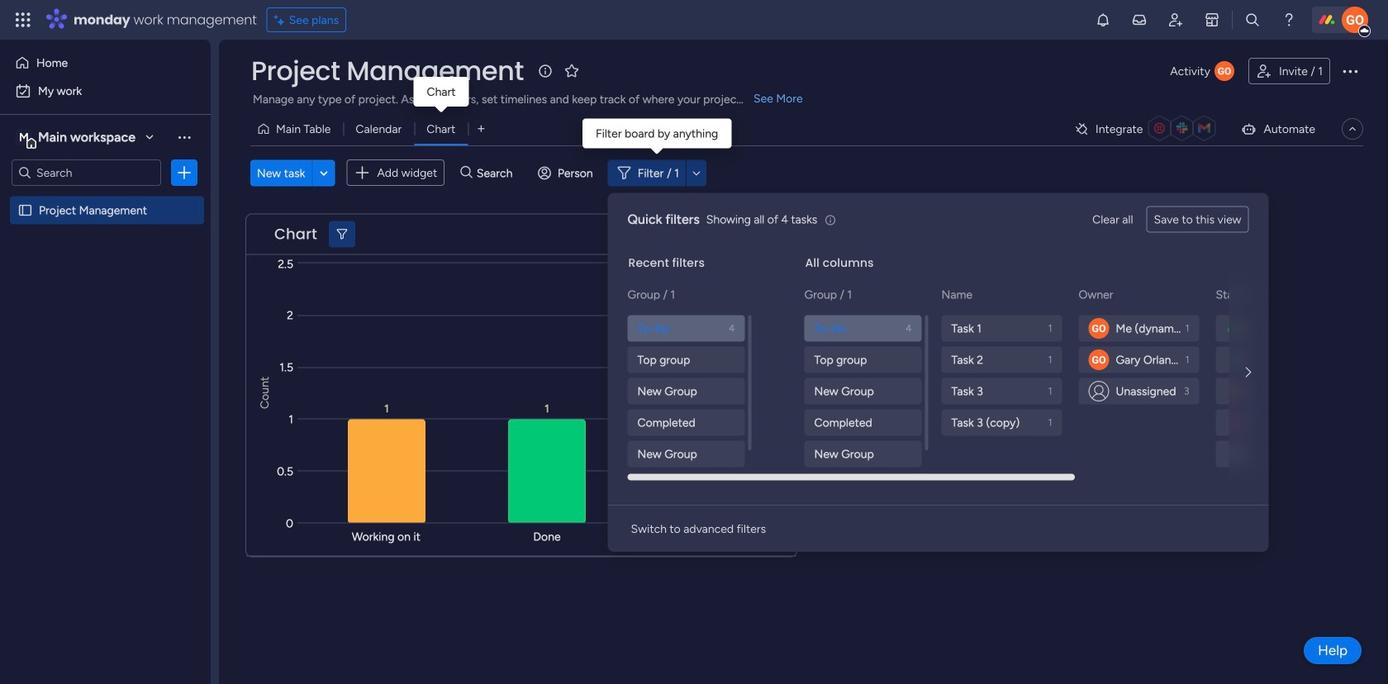 Task type: locate. For each thing, give the bounding box(es) containing it.
group / 1 group
[[628, 315, 748, 467], [805, 315, 925, 467]]

gary orlando image
[[1342, 7, 1369, 33], [1089, 318, 1110, 339], [1089, 350, 1110, 370]]

None field
[[247, 54, 528, 88], [270, 224, 321, 245], [247, 54, 528, 88], [270, 224, 321, 245]]

options image
[[1341, 61, 1360, 81], [176, 164, 193, 181]]

add view image
[[478, 123, 485, 135]]

2 vertical spatial gary orlando image
[[1089, 350, 1110, 370]]

arrow down image
[[687, 163, 707, 183]]

dialog
[[608, 193, 1388, 552]]

select product image
[[15, 12, 31, 28]]

options image down the workspace options icon
[[176, 164, 193, 181]]

list box
[[0, 193, 211, 448]]

notifications image
[[1095, 12, 1112, 28]]

1 horizontal spatial group / 1 group
[[805, 315, 925, 467]]

1 vertical spatial gary orlando image
[[1089, 318, 1110, 339]]

0 horizontal spatial options image
[[176, 164, 193, 181]]

workspace image
[[16, 128, 32, 146]]

monday marketplace image
[[1204, 12, 1221, 28]]

1 horizontal spatial options image
[[1341, 61, 1360, 81]]

update feed image
[[1131, 12, 1148, 28]]

2 vertical spatial option
[[0, 195, 211, 199]]

option
[[10, 50, 201, 76], [10, 78, 201, 104], [0, 195, 211, 199]]

Search in workspace field
[[35, 163, 138, 182]]

invite members image
[[1168, 12, 1184, 28]]

board activity image
[[1215, 61, 1235, 81]]

angle down image
[[320, 167, 328, 179]]

0 horizontal spatial group / 1 group
[[628, 315, 748, 467]]

workspace options image
[[176, 129, 193, 145]]

name group
[[942, 315, 1066, 436]]

owner group
[[1079, 315, 1203, 405]]

add to favorites image
[[564, 62, 580, 79]]

0 vertical spatial options image
[[1341, 61, 1360, 81]]

options image up collapse board header icon
[[1341, 61, 1360, 81]]

1 group / 1 group from the left
[[628, 315, 748, 467]]

show board description image
[[535, 63, 555, 79]]

1 vertical spatial options image
[[176, 164, 193, 181]]

search everything image
[[1245, 12, 1261, 28]]

public board image
[[17, 202, 33, 218]]



Task type: vqa. For each thing, say whether or not it's contained in the screenshot.
the leftmost the lottie animation element
no



Task type: describe. For each thing, give the bounding box(es) containing it.
0 vertical spatial option
[[10, 50, 201, 76]]

collapse board header image
[[1346, 122, 1360, 136]]

2 group / 1 group from the left
[[805, 315, 925, 467]]

Search field
[[473, 161, 522, 185]]

status group
[[1216, 315, 1337, 467]]

v2 search image
[[461, 164, 473, 182]]

0 vertical spatial gary orlando image
[[1342, 7, 1369, 33]]

1 vertical spatial option
[[10, 78, 201, 104]]

help image
[[1281, 12, 1298, 28]]

workspace selection element
[[16, 127, 138, 149]]

see plans image
[[274, 11, 289, 29]]



